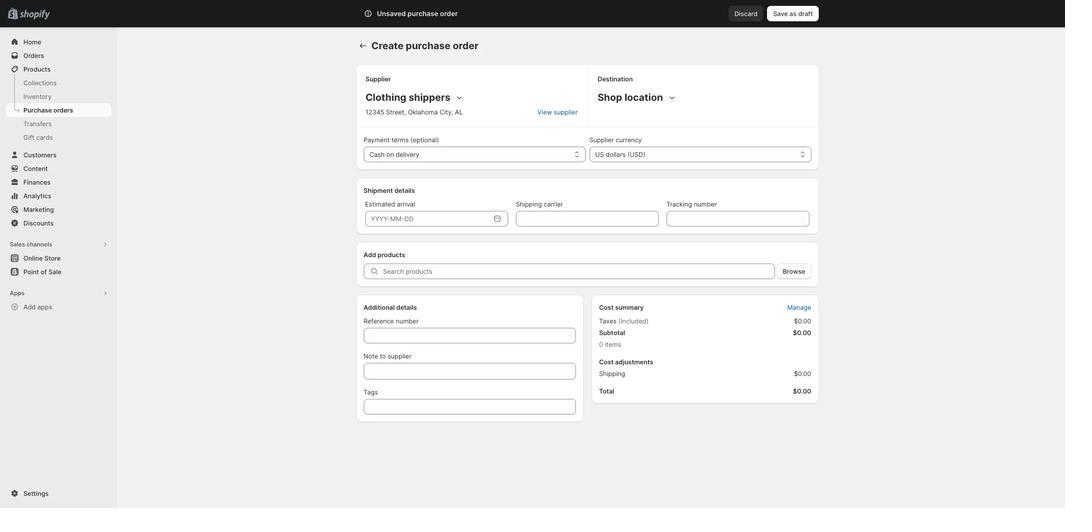 Task type: locate. For each thing, give the bounding box(es) containing it.
collections link
[[6, 76, 111, 90]]

of
[[41, 268, 47, 276]]

shop location
[[598, 92, 663, 103]]

0 vertical spatial purchase
[[408, 9, 438, 18]]

1 vertical spatial purchase
[[406, 40, 451, 52]]

add for add apps
[[23, 303, 36, 311]]

home
[[23, 38, 41, 46]]

products link
[[6, 62, 111, 76]]

0 horizontal spatial add
[[23, 303, 36, 311]]

purchase right unsaved
[[408, 9, 438, 18]]

view supplier button
[[532, 105, 584, 119]]

supplier for supplier
[[366, 75, 391, 83]]

marketing
[[23, 206, 54, 214]]

Shipping carrier text field
[[516, 211, 659, 227]]

cost
[[599, 304, 614, 312], [599, 359, 614, 366]]

shipping down cost adjustments
[[599, 370, 625, 378]]

0 vertical spatial number
[[694, 200, 717, 208]]

shipping for shipping
[[599, 370, 625, 378]]

unsaved
[[377, 9, 406, 18]]

clothing shippers
[[366, 92, 451, 103]]

0 horizontal spatial shipping
[[516, 200, 542, 208]]

$0.00
[[794, 318, 811, 325], [793, 329, 811, 337], [794, 370, 811, 378], [793, 388, 811, 396]]

shopify image
[[20, 10, 50, 20]]

orders
[[23, 52, 44, 60]]

0 vertical spatial supplier
[[366, 75, 391, 83]]

1 vertical spatial add
[[23, 303, 36, 311]]

browse
[[783, 268, 806, 276]]

1 horizontal spatial shipping
[[599, 370, 625, 378]]

number right tracking
[[694, 200, 717, 208]]

1 cost from the top
[[599, 304, 614, 312]]

city,
[[440, 108, 453, 116]]

street,
[[386, 108, 406, 116]]

0
[[599, 341, 603, 349]]

0 horizontal spatial supplier
[[388, 353, 412, 360]]

1 vertical spatial details
[[396, 304, 417, 312]]

channels
[[27, 241, 52, 248]]

purchase for create
[[406, 40, 451, 52]]

details up arrival
[[395, 187, 415, 195]]

cost up taxes
[[599, 304, 614, 312]]

transfers link
[[6, 117, 111, 131]]

0 vertical spatial shipping
[[516, 200, 542, 208]]

order
[[440, 9, 458, 18], [453, 40, 479, 52]]

terms
[[392, 136, 409, 144]]

Tracking number text field
[[667, 211, 810, 227]]

us
[[595, 151, 604, 159]]

number for reference number
[[396, 318, 419, 325]]

purchase for unsaved
[[408, 9, 438, 18]]

$0.00 for total
[[793, 388, 811, 396]]

1 horizontal spatial number
[[694, 200, 717, 208]]

save
[[773, 10, 788, 18]]

supplier right the to
[[388, 353, 412, 360]]

view
[[538, 108, 552, 116]]

1 vertical spatial shipping
[[599, 370, 625, 378]]

number
[[694, 200, 717, 208], [396, 318, 419, 325]]

apps button
[[6, 287, 111, 300]]

purchase down unsaved purchase order
[[406, 40, 451, 52]]

supplier
[[554, 108, 578, 116], [388, 353, 412, 360]]

discard
[[735, 10, 758, 18]]

0 horizontal spatial supplier
[[366, 75, 391, 83]]

details up reference number
[[396, 304, 417, 312]]

manage
[[787, 304, 811, 312]]

details
[[395, 187, 415, 195], [396, 304, 417, 312]]

save as draft
[[773, 10, 813, 18]]

0 vertical spatial add
[[364, 251, 376, 259]]

1 horizontal spatial supplier
[[590, 136, 614, 144]]

details for shipment details
[[395, 187, 415, 195]]

home link
[[6, 35, 111, 49]]

add left the products
[[364, 251, 376, 259]]

2 cost from the top
[[599, 359, 614, 366]]

cost down 0 items
[[599, 359, 614, 366]]

shop
[[598, 92, 622, 103]]

tracking
[[667, 200, 692, 208]]

search button
[[388, 6, 670, 21]]

point of sale
[[23, 268, 61, 276]]

dollars
[[606, 151, 626, 159]]

inventory
[[23, 93, 52, 100]]

products
[[378, 251, 405, 259]]

supplier up clothing
[[366, 75, 391, 83]]

destination
[[598, 75, 633, 83]]

1 vertical spatial cost
[[599, 359, 614, 366]]

payment terms (optional)
[[364, 136, 439, 144]]

summary
[[615, 304, 644, 312]]

shipping for shipping carrier
[[516, 200, 542, 208]]

online store button
[[0, 252, 117, 265]]

1 horizontal spatial add
[[364, 251, 376, 259]]

purchase
[[23, 106, 52, 114]]

add inside button
[[23, 303, 36, 311]]

0 vertical spatial order
[[440, 9, 458, 18]]

adjustments
[[615, 359, 654, 366]]

transfers
[[23, 120, 52, 128]]

0 vertical spatial details
[[395, 187, 415, 195]]

note
[[364, 353, 378, 360]]

cost for cost summary
[[599, 304, 614, 312]]

(optional)
[[411, 136, 439, 144]]

supplier up us on the top right
[[590, 136, 614, 144]]

items
[[605, 341, 621, 349]]

purchase orders link
[[6, 103, 111, 117]]

shipment
[[364, 187, 393, 195]]

to
[[380, 353, 386, 360]]

location
[[625, 92, 663, 103]]

add left the apps
[[23, 303, 36, 311]]

1 horizontal spatial supplier
[[554, 108, 578, 116]]

browse button
[[777, 264, 811, 280]]

shipping left the carrier
[[516, 200, 542, 208]]

tags
[[364, 389, 378, 397]]

number down additional details at bottom left
[[396, 318, 419, 325]]

1 vertical spatial supplier
[[590, 136, 614, 144]]

shipping carrier
[[516, 200, 563, 208]]

total
[[599, 388, 615, 396]]

0 vertical spatial supplier
[[554, 108, 578, 116]]

0 vertical spatial cost
[[599, 304, 614, 312]]

sale
[[48, 268, 61, 276]]

al
[[455, 108, 463, 116]]

1 vertical spatial order
[[453, 40, 479, 52]]

cost for cost adjustments
[[599, 359, 614, 366]]

search
[[404, 10, 425, 18]]

supplier right view
[[554, 108, 578, 116]]

0 horizontal spatial number
[[396, 318, 419, 325]]

create purchase order
[[371, 40, 479, 52]]

1 vertical spatial number
[[396, 318, 419, 325]]



Task type: vqa. For each thing, say whether or not it's contained in the screenshot.
your
no



Task type: describe. For each thing, give the bounding box(es) containing it.
additional details
[[364, 304, 417, 312]]

unsaved purchase order
[[377, 9, 458, 18]]

note to supplier
[[364, 353, 412, 360]]

point of sale button
[[0, 265, 117, 279]]

reference
[[364, 318, 394, 325]]

apps
[[37, 303, 52, 311]]

oklahoma
[[408, 108, 438, 116]]

online store link
[[6, 252, 111, 265]]

sales channels
[[10, 241, 52, 248]]

add products
[[364, 251, 405, 259]]

supplier currency
[[590, 136, 642, 144]]

sales
[[10, 241, 25, 248]]

supplier inside view supplier dropdown button
[[554, 108, 578, 116]]

reference number
[[364, 318, 419, 325]]

0 items
[[599, 341, 621, 349]]

(usd)
[[628, 151, 646, 159]]

point
[[23, 268, 39, 276]]

content link
[[6, 162, 111, 176]]

$0.00 for shipping
[[794, 370, 811, 378]]

$0.00 for subtotal
[[793, 329, 811, 337]]

discounts link
[[6, 217, 111, 230]]

store
[[44, 255, 61, 262]]

online
[[23, 255, 43, 262]]

customers link
[[6, 148, 111, 162]]

gift cards
[[23, 134, 53, 141]]

settings
[[23, 490, 49, 498]]

purchase orders
[[23, 106, 73, 114]]

analytics
[[23, 192, 51, 200]]

draft
[[798, 10, 813, 18]]

tracking number
[[667, 200, 717, 208]]

currency
[[616, 136, 642, 144]]

order for unsaved purchase order
[[440, 9, 458, 18]]

1 vertical spatial supplier
[[388, 353, 412, 360]]

Estimated arrival text field
[[365, 211, 491, 227]]

arrival
[[397, 200, 415, 208]]

on
[[387, 151, 394, 159]]

Note to supplier text field
[[364, 363, 576, 380]]

subtotal
[[599, 329, 625, 337]]

gift cards link
[[6, 131, 111, 144]]

add apps button
[[6, 300, 111, 314]]

settings link
[[6, 487, 111, 501]]

shipment details
[[364, 187, 415, 195]]

cost adjustments
[[599, 359, 654, 366]]

details for additional details
[[396, 304, 417, 312]]

products
[[23, 65, 51, 73]]

gift
[[23, 134, 34, 141]]

content
[[23, 165, 48, 173]]

order for create purchase order
[[453, 40, 479, 52]]

add for add products
[[364, 251, 376, 259]]

create
[[371, 40, 404, 52]]

collections
[[23, 79, 57, 87]]

customers
[[23, 151, 57, 159]]

(included)
[[619, 318, 649, 325]]

shop location button
[[596, 90, 679, 105]]

supplier for supplier currency
[[590, 136, 614, 144]]

delivery
[[396, 151, 420, 159]]

additional
[[364, 304, 395, 312]]

shippers
[[409, 92, 451, 103]]

marketing link
[[6, 203, 111, 217]]

taxes
[[599, 318, 617, 325]]

Tags text field
[[364, 400, 576, 415]]

clothing shippers button
[[364, 90, 466, 105]]

cost summary
[[599, 304, 644, 312]]

sales channels button
[[6, 238, 111, 252]]

cash
[[370, 151, 385, 159]]

point of sale link
[[6, 265, 111, 279]]

estimated arrival
[[365, 200, 415, 208]]

add apps
[[23, 303, 52, 311]]

clothing
[[366, 92, 406, 103]]

Search products text field
[[383, 264, 775, 280]]

number for tracking number
[[694, 200, 717, 208]]

inventory link
[[6, 90, 111, 103]]

Reference number text field
[[364, 328, 576, 344]]

analytics link
[[6, 189, 111, 203]]

us dollars (usd)
[[595, 151, 646, 159]]

as
[[790, 10, 797, 18]]

payment
[[364, 136, 390, 144]]

orders link
[[6, 49, 111, 62]]

cash on delivery
[[370, 151, 420, 159]]

apps
[[10, 290, 25, 297]]

finances link
[[6, 176, 111, 189]]

cards
[[36, 134, 53, 141]]

online store
[[23, 255, 61, 262]]

12345 street, oklahoma city, al
[[366, 108, 463, 116]]

taxes (included)
[[599, 318, 649, 325]]

discounts
[[23, 220, 54, 227]]



